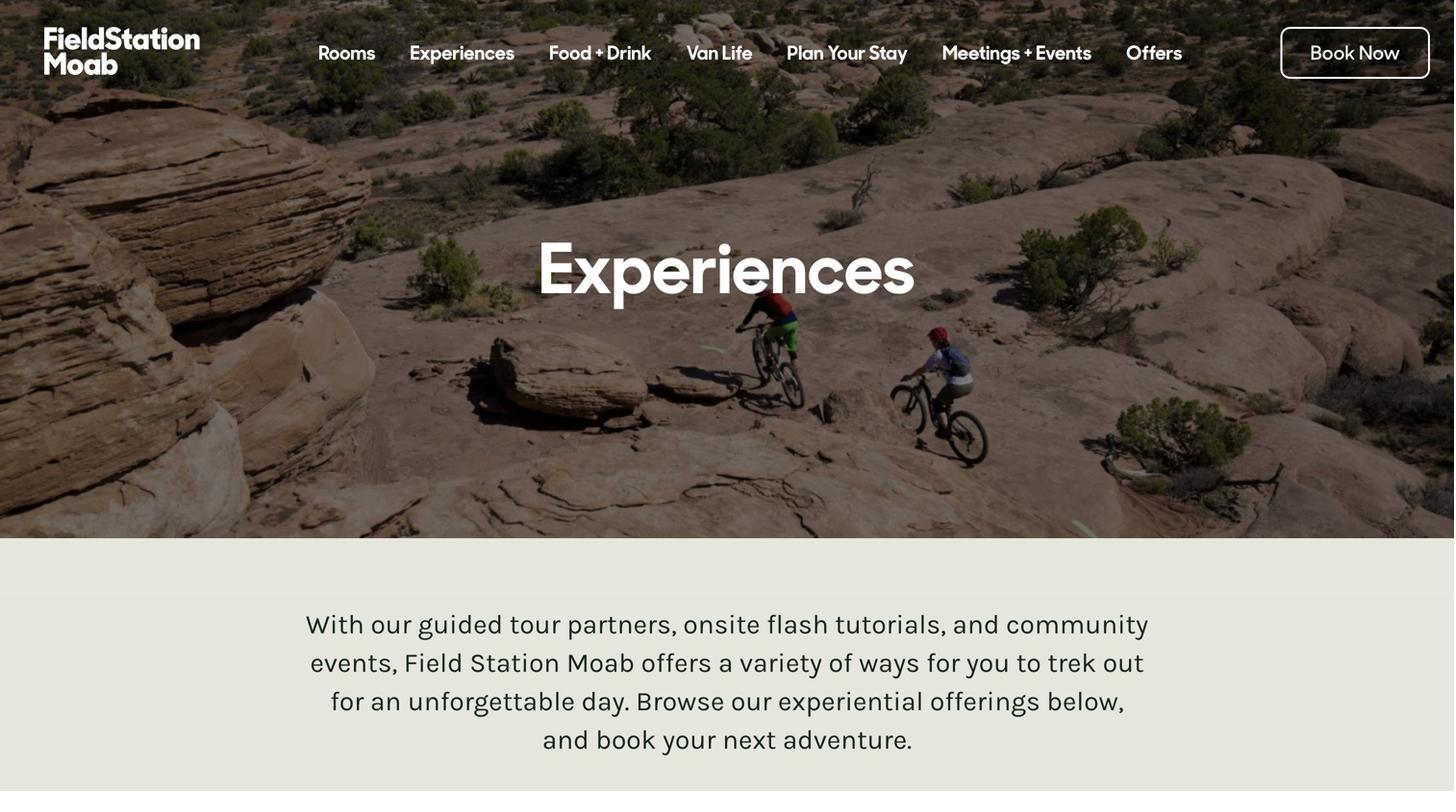 Task type: locate. For each thing, give the bounding box(es) containing it.
of
[[829, 648, 853, 679]]

meetings + events
[[943, 40, 1092, 65]]

ways
[[859, 648, 920, 679]]

tutorials,
[[835, 609, 946, 641]]

0 horizontal spatial our
[[371, 609, 412, 641]]

van life
[[687, 40, 753, 65]]

meetings
[[943, 40, 1021, 65]]

experiences inside experiences link
[[410, 40, 515, 65]]

life
[[722, 40, 753, 65]]

your
[[828, 40, 866, 65]]

1 horizontal spatial +
[[1024, 40, 1033, 65]]

1 vertical spatial experiences
[[539, 224, 916, 315]]

experiences link
[[393, 24, 532, 82]]

our
[[371, 609, 412, 641], [731, 686, 772, 718]]

book
[[596, 725, 656, 756]]

moab
[[567, 648, 635, 679]]

book
[[1311, 40, 1356, 65]]

flash
[[767, 609, 829, 641]]

1 + from the left
[[595, 40, 604, 65]]

0 horizontal spatial for
[[330, 686, 364, 718]]

experiential
[[778, 686, 924, 718]]

community
[[1006, 609, 1149, 641]]

rooms
[[319, 40, 376, 65]]

events,
[[310, 648, 398, 679]]

+ left events
[[1024, 40, 1033, 65]]

1 horizontal spatial experiences
[[539, 224, 916, 315]]

our up next at the bottom of page
[[731, 686, 772, 718]]

next
[[722, 725, 776, 756]]

for left an on the bottom of page
[[330, 686, 364, 718]]

book now link
[[1281, 27, 1430, 79]]

and down day.
[[542, 725, 589, 756]]

0 vertical spatial our
[[371, 609, 412, 641]]

for
[[927, 648, 960, 679], [330, 686, 364, 718]]

and
[[953, 609, 1000, 641], [542, 725, 589, 756]]

guided
[[418, 609, 503, 641]]

browse
[[636, 686, 725, 718]]

for left the you
[[927, 648, 960, 679]]

our up events, on the left bottom
[[371, 609, 412, 641]]

1 horizontal spatial and
[[953, 609, 1000, 641]]

1 horizontal spatial for
[[927, 648, 960, 679]]

+
[[595, 40, 604, 65], [1024, 40, 1033, 65]]

+ inside meetings + events link
[[1024, 40, 1033, 65]]

+ right food
[[595, 40, 604, 65]]

0 horizontal spatial and
[[542, 725, 589, 756]]

0 horizontal spatial +
[[595, 40, 604, 65]]

1 vertical spatial for
[[330, 686, 364, 718]]

0 vertical spatial experiences
[[410, 40, 515, 65]]

station
[[470, 648, 560, 679]]

book now
[[1311, 40, 1401, 65]]

0 vertical spatial and
[[953, 609, 1000, 641]]

1 vertical spatial our
[[731, 686, 772, 718]]

onsite
[[683, 609, 760, 641]]

an
[[370, 686, 401, 718]]

+ inside food + drink link
[[595, 40, 604, 65]]

to
[[1017, 648, 1041, 679]]

0 vertical spatial for
[[927, 648, 960, 679]]

food + drink link
[[532, 24, 669, 82]]

and up the you
[[953, 609, 1000, 641]]

experiences
[[410, 40, 515, 65], [539, 224, 916, 315]]

2 + from the left
[[1024, 40, 1033, 65]]

0 horizontal spatial experiences
[[410, 40, 515, 65]]



Task type: vqa. For each thing, say whether or not it's contained in the screenshot.
three people hiking outside 'image'
no



Task type: describe. For each thing, give the bounding box(es) containing it.
plan your stay link
[[770, 24, 925, 82]]

plan your stay
[[787, 40, 908, 65]]

tour
[[510, 609, 561, 641]]

trek
[[1048, 648, 1097, 679]]

your
[[663, 725, 716, 756]]

mountain biking image
[[0, 0, 1454, 539]]

below,
[[1047, 686, 1124, 718]]

food
[[550, 40, 592, 65]]

partners,
[[567, 609, 677, 641]]

field
[[404, 648, 463, 679]]

1 vertical spatial and
[[542, 725, 589, 756]]

with
[[306, 609, 364, 641]]

out
[[1103, 648, 1144, 679]]

offers
[[641, 648, 712, 679]]

stay
[[869, 40, 908, 65]]

meetings + events link
[[925, 24, 1109, 82]]

drink
[[607, 40, 652, 65]]

+ for events
[[1024, 40, 1033, 65]]

variety
[[740, 648, 822, 679]]

offers link
[[1109, 24, 1200, 82]]

unforgettable
[[408, 686, 575, 718]]

+ for drink
[[595, 40, 604, 65]]

van
[[687, 40, 719, 65]]

1 horizontal spatial our
[[731, 686, 772, 718]]

plan
[[787, 40, 824, 65]]

adventure.
[[783, 725, 912, 756]]

offers
[[1127, 40, 1183, 65]]

day.
[[581, 686, 630, 718]]

now
[[1359, 40, 1401, 65]]

van life link
[[669, 24, 770, 82]]

you
[[967, 648, 1010, 679]]

events
[[1036, 40, 1092, 65]]

a
[[719, 648, 733, 679]]

offerings
[[930, 686, 1041, 718]]

food + drink
[[550, 40, 652, 65]]

rooms link
[[301, 24, 393, 82]]

with our guided tour partners, onsite flash tutorials, and community events, field station moab offers a variety of ways for you to trek out for an unforgettable day. browse our experiential offerings below, and book your next adventure.
[[306, 609, 1149, 756]]



